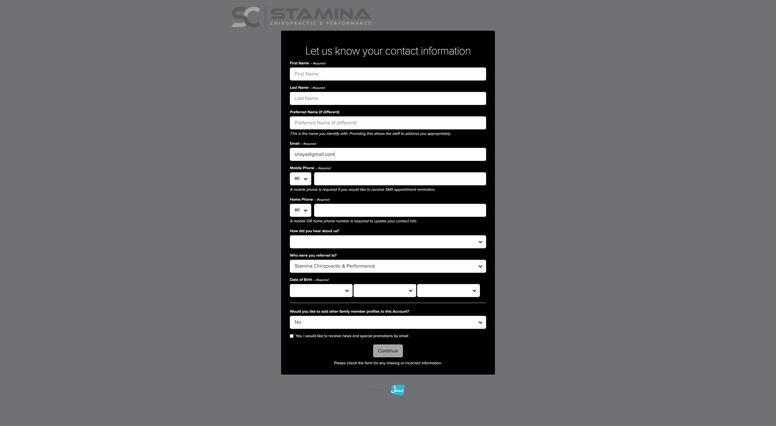 Task type: describe. For each thing, give the bounding box(es) containing it.
Last Name text field
[[290, 92, 486, 105]]

stamina chiropractic & performance image
[[231, 6, 373, 28]]



Task type: locate. For each thing, give the bounding box(es) containing it.
None checkbox
[[290, 334, 294, 338]]

Preferred Name (if different) text field
[[290, 116, 486, 129]]

None telephone field
[[314, 204, 486, 217]]

None telephone field
[[314, 172, 486, 185]]

Email Address email field
[[290, 148, 486, 161]]

First Name text field
[[290, 67, 486, 80]]



Task type: vqa. For each thing, say whether or not it's contained in the screenshot.
the Preferred Name (if different) text field
yes



